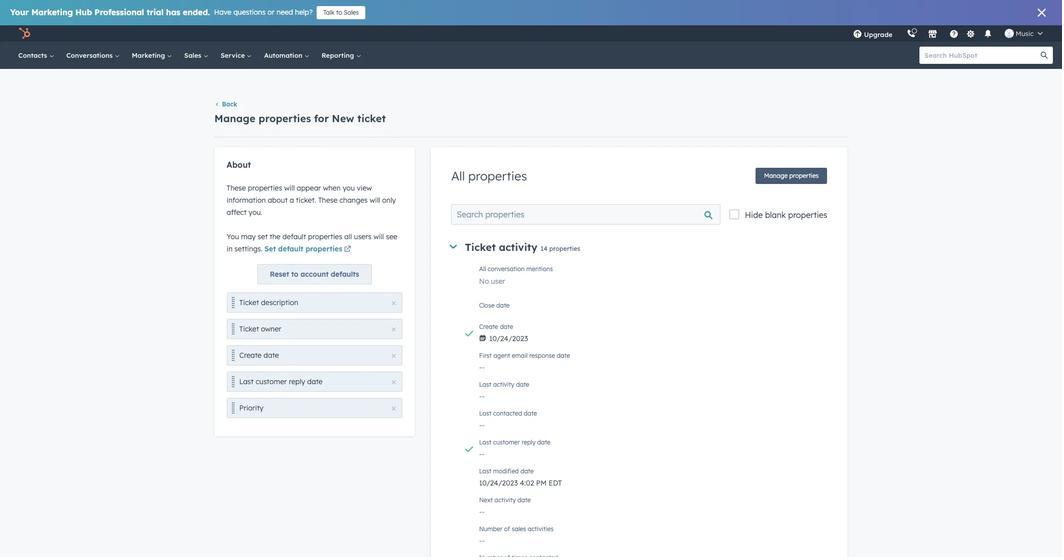 Task type: vqa. For each thing, say whether or not it's contained in the screenshot.
topmost 'create'
yes



Task type: locate. For each thing, give the bounding box(es) containing it.
marketing left hub
[[31, 7, 73, 17]]

reset to account defaults button
[[257, 265, 372, 285]]

priority
[[239, 404, 264, 413]]

Close date text field
[[479, 301, 828, 317]]

last for last customer reply date text field
[[479, 439, 492, 447]]

help button
[[946, 25, 963, 42]]

conversations
[[66, 51, 115, 59]]

Number of sales activities text field
[[479, 532, 828, 549]]

0 vertical spatial default
[[283, 233, 306, 242]]

sales left service
[[184, 51, 203, 59]]

0 horizontal spatial to
[[291, 270, 299, 279]]

link opens in a new window image
[[344, 246, 351, 254]]

these up information
[[227, 184, 246, 193]]

manage for manage properties for new ticket
[[215, 112, 256, 125]]

last up last modified date
[[479, 439, 492, 447]]

to for sales
[[336, 9, 342, 16]]

last customer reply date up priority
[[239, 378, 323, 387]]

create date down ticket owner
[[239, 352, 279, 361]]

1 vertical spatial all
[[479, 266, 486, 273]]

customer up last modified date
[[493, 439, 520, 447]]

ticket
[[465, 241, 496, 254], [239, 299, 259, 308], [239, 325, 259, 334]]

Create date text field
[[479, 330, 828, 346]]

all
[[451, 169, 465, 184], [479, 266, 486, 273]]

customer
[[256, 378, 287, 387], [493, 439, 520, 447]]

settings image
[[967, 30, 976, 39]]

0 vertical spatial sales
[[344, 9, 359, 16]]

no user button
[[479, 272, 828, 289]]

0 horizontal spatial last customer reply date
[[239, 378, 323, 387]]

sales inside button
[[344, 9, 359, 16]]

agent
[[494, 353, 511, 360]]

manage
[[215, 112, 256, 125], [765, 172, 788, 180]]

last left contacted
[[479, 410, 492, 418]]

your marketing hub professional trial has ended. have questions or need help?
[[10, 7, 313, 17]]

date
[[497, 302, 510, 310], [500, 324, 513, 331], [264, 352, 279, 361], [557, 353, 570, 360], [307, 378, 323, 387], [516, 381, 530, 389], [524, 410, 537, 418], [538, 439, 551, 447], [521, 468, 534, 476], [518, 497, 531, 505]]

last for last contacted date text box
[[479, 410, 492, 418]]

questions
[[233, 8, 266, 17]]

1 vertical spatial will
[[370, 196, 380, 205]]

close image
[[1038, 9, 1046, 17], [392, 302, 396, 306], [392, 328, 396, 332], [392, 355, 396, 359]]

these
[[227, 184, 246, 193], [318, 196, 338, 205]]

information
[[227, 196, 266, 205]]

1 vertical spatial ticket
[[239, 299, 259, 308]]

ticket up ticket owner
[[239, 299, 259, 308]]

0 vertical spatial manage
[[215, 112, 256, 125]]

to right reset at the left of page
[[291, 270, 299, 279]]

1 horizontal spatial to
[[336, 9, 342, 16]]

0 vertical spatial close image
[[392, 381, 396, 385]]

Last modified date text field
[[479, 474, 828, 491]]

1 vertical spatial these
[[318, 196, 338, 205]]

ticket owner
[[239, 325, 282, 334]]

0 vertical spatial all
[[451, 169, 465, 184]]

last customer reply date down "last contacted date"
[[479, 439, 551, 447]]

need
[[277, 8, 293, 17]]

to inside button
[[336, 9, 342, 16]]

create down ticket owner
[[239, 352, 262, 361]]

0 vertical spatial reply
[[289, 378, 305, 387]]

last
[[239, 378, 254, 387], [479, 381, 492, 389], [479, 410, 492, 418], [479, 439, 492, 447], [479, 468, 492, 476]]

First agent email response date text field
[[479, 359, 828, 375]]

0 vertical spatial will
[[284, 184, 295, 193]]

sales right talk
[[344, 9, 359, 16]]

last activity date
[[479, 381, 530, 389]]

have
[[214, 8, 232, 17]]

1 vertical spatial marketing
[[132, 51, 167, 59]]

activity for last
[[493, 381, 515, 389]]

1 close image from the top
[[392, 381, 396, 385]]

you may set the default properties all users will see in settings.
[[227, 233, 398, 254]]

properties inside ticket activity 14 properties
[[550, 245, 581, 253]]

users
[[354, 233, 372, 242]]

these down when at the top left
[[318, 196, 338, 205]]

to right talk
[[336, 9, 342, 16]]

1 vertical spatial manage
[[765, 172, 788, 180]]

0 vertical spatial ticket
[[465, 241, 496, 254]]

number of sales activities
[[479, 526, 554, 534]]

to inside button
[[291, 270, 299, 279]]

all inside all conversation mentions no user
[[479, 266, 486, 273]]

ticket description
[[239, 299, 298, 308]]

manage up "blank"
[[765, 172, 788, 180]]

last down first
[[479, 381, 492, 389]]

marketing down trial
[[132, 51, 167, 59]]

0 horizontal spatial customer
[[256, 378, 287, 387]]

1 horizontal spatial customer
[[493, 439, 520, 447]]

2 close image from the top
[[392, 407, 396, 411]]

set
[[265, 245, 276, 254]]

0 vertical spatial create
[[479, 324, 498, 331]]

1 vertical spatial close image
[[392, 407, 396, 411]]

last customer reply date
[[239, 378, 323, 387], [479, 439, 551, 447]]

1 horizontal spatial last customer reply date
[[479, 439, 551, 447]]

will
[[284, 184, 295, 193], [370, 196, 380, 205], [374, 233, 384, 242]]

menu containing music
[[846, 25, 1050, 42]]

properties inside the "you may set the default properties all users will see in settings."
[[308, 233, 343, 242]]

search button
[[1036, 47, 1054, 64]]

will up a
[[284, 184, 295, 193]]

modified
[[493, 468, 519, 476]]

close
[[479, 302, 495, 310]]

1 horizontal spatial these
[[318, 196, 338, 205]]

0 vertical spatial last customer reply date
[[239, 378, 323, 387]]

these properties will appear when you view information about a ticket. these changes will only affect you.
[[227, 184, 396, 217]]

0 horizontal spatial create
[[239, 352, 262, 361]]

0 vertical spatial these
[[227, 184, 246, 193]]

0 vertical spatial create date
[[479, 324, 513, 331]]

default inside the "you may set the default properties all users will see in settings."
[[283, 233, 306, 242]]

0 horizontal spatial marketing
[[31, 7, 73, 17]]

to
[[336, 9, 342, 16], [291, 270, 299, 279]]

Next activity date text field
[[479, 503, 828, 520]]

see
[[386, 233, 398, 242]]

talk to sales
[[324, 9, 359, 16]]

2 vertical spatial activity
[[495, 497, 516, 505]]

first
[[479, 353, 492, 360]]

upgrade image
[[853, 30, 862, 39]]

menu
[[846, 25, 1050, 42]]

create down the close
[[479, 324, 498, 331]]

when
[[323, 184, 341, 193]]

0 horizontal spatial create date
[[239, 352, 279, 361]]

activity
[[499, 241, 538, 254], [493, 381, 515, 389], [495, 497, 516, 505]]

1 horizontal spatial manage
[[765, 172, 788, 180]]

1 vertical spatial activity
[[493, 381, 515, 389]]

1 horizontal spatial all
[[479, 266, 486, 273]]

activity right 'next'
[[495, 497, 516, 505]]

marketing
[[31, 7, 73, 17], [132, 51, 167, 59]]

properties inside these properties will appear when you view information about a ticket. these changes will only affect you.
[[248, 184, 282, 193]]

will left only
[[370, 196, 380, 205]]

0 vertical spatial activity
[[499, 241, 538, 254]]

1 vertical spatial create
[[239, 352, 262, 361]]

only
[[382, 196, 396, 205]]

activity down agent
[[493, 381, 515, 389]]

1 vertical spatial create date
[[239, 352, 279, 361]]

create date down close date
[[479, 324, 513, 331]]

default up set default properties
[[283, 233, 306, 242]]

sales
[[344, 9, 359, 16], [184, 51, 203, 59]]

talk to sales button
[[317, 6, 366, 19]]

create date
[[479, 324, 513, 331], [239, 352, 279, 361]]

next
[[479, 497, 493, 505]]

link opens in a new window image
[[344, 244, 351, 257]]

close image
[[392, 381, 396, 385], [392, 407, 396, 411]]

all conversation mentions no user
[[479, 266, 553, 287]]

last contacted date
[[479, 410, 537, 418]]

Last contacted date text field
[[479, 416, 828, 433]]

last left modified
[[479, 468, 492, 476]]

hub
[[75, 7, 92, 17]]

of
[[504, 526, 510, 534]]

0 vertical spatial to
[[336, 9, 342, 16]]

2 vertical spatial will
[[374, 233, 384, 242]]

activity up the 'conversation'
[[499, 241, 538, 254]]

defaults
[[331, 270, 359, 279]]

0 vertical spatial marketing
[[31, 7, 73, 17]]

last for last modified date text box
[[479, 468, 492, 476]]

1 vertical spatial last customer reply date
[[479, 439, 551, 447]]

0 horizontal spatial all
[[451, 169, 465, 184]]

0 horizontal spatial sales
[[184, 51, 203, 59]]

professional
[[95, 7, 144, 17]]

0 horizontal spatial manage
[[215, 112, 256, 125]]

notifications image
[[984, 30, 993, 39]]

menu item
[[900, 25, 902, 42]]

calling icon button
[[903, 27, 920, 40]]

1 vertical spatial to
[[291, 270, 299, 279]]

contacts
[[18, 51, 49, 59]]

marketing link
[[126, 42, 178, 69]]

0 vertical spatial customer
[[256, 378, 287, 387]]

close image for last customer reply date
[[392, 381, 396, 385]]

hubspot image
[[18, 27, 30, 40]]

may
[[241, 233, 256, 242]]

reset
[[270, 270, 289, 279]]

1 horizontal spatial create date
[[479, 324, 513, 331]]

customer up priority
[[256, 378, 287, 387]]

you.
[[249, 208, 263, 217]]

close image for create date
[[392, 355, 396, 359]]

0 horizontal spatial these
[[227, 184, 246, 193]]

1 vertical spatial reply
[[522, 439, 536, 447]]

1 horizontal spatial marketing
[[132, 51, 167, 59]]

ticket right caret image at the left
[[465, 241, 496, 254]]

1 horizontal spatial sales
[[344, 9, 359, 16]]

manage down back
[[215, 112, 256, 125]]

default down the
[[278, 245, 304, 254]]

2 vertical spatial ticket
[[239, 325, 259, 334]]

ticket left owner
[[239, 325, 259, 334]]

your
[[10, 7, 29, 17]]

create
[[479, 324, 498, 331], [239, 352, 262, 361]]

will left see
[[374, 233, 384, 242]]



Task type: describe. For each thing, give the bounding box(es) containing it.
caret image
[[450, 245, 457, 249]]

you
[[343, 184, 355, 193]]

contacts link
[[12, 42, 60, 69]]

service link
[[215, 42, 258, 69]]

1 vertical spatial sales
[[184, 51, 203, 59]]

ticket.
[[296, 196, 316, 205]]

all for all conversation mentions no user
[[479, 266, 486, 273]]

affect
[[227, 208, 247, 217]]

settings.
[[235, 245, 263, 254]]

will inside the "you may set the default properties all users will see in settings."
[[374, 233, 384, 242]]

conversations link
[[60, 42, 126, 69]]

in
[[227, 245, 233, 254]]

appear
[[297, 184, 321, 193]]

1 vertical spatial customer
[[493, 439, 520, 447]]

music
[[1016, 29, 1034, 38]]

activity for next
[[495, 497, 516, 505]]

view
[[357, 184, 372, 193]]

marketing inside marketing link
[[132, 51, 167, 59]]

next activity date
[[479, 497, 531, 505]]

about
[[227, 160, 251, 170]]

last up priority
[[239, 378, 254, 387]]

close image for ticket owner
[[392, 328, 396, 332]]

close date
[[479, 302, 510, 310]]

number
[[479, 526, 503, 534]]

reset to account defaults
[[270, 270, 359, 279]]

music button
[[999, 25, 1049, 42]]

changes
[[340, 196, 368, 205]]

all for all properties
[[451, 169, 465, 184]]

help?
[[295, 8, 313, 17]]

help image
[[950, 30, 959, 39]]

about
[[268, 196, 288, 205]]

no
[[479, 277, 489, 287]]

mentions
[[527, 266, 553, 273]]

greg robinson image
[[1005, 29, 1014, 38]]

Last customer reply date text field
[[479, 445, 828, 462]]

conversation
[[488, 266, 525, 273]]

marketplaces button
[[922, 25, 944, 42]]

to for account
[[291, 270, 299, 279]]

Last activity date text field
[[479, 388, 828, 404]]

last for last activity date text field
[[479, 381, 492, 389]]

0 horizontal spatial reply
[[289, 378, 305, 387]]

the
[[270, 233, 281, 242]]

back
[[222, 101, 237, 108]]

Search HubSpot search field
[[920, 47, 1044, 64]]

ticket activity 14 properties
[[465, 241, 581, 254]]

set default properties
[[265, 245, 342, 254]]

close image for ticket description
[[392, 302, 396, 306]]

manage properties
[[765, 172, 819, 180]]

has
[[166, 7, 180, 17]]

new
[[332, 112, 354, 125]]

hide blank properties
[[745, 210, 828, 221]]

service
[[221, 51, 247, 59]]

search image
[[1041, 52, 1048, 59]]

reporting
[[322, 51, 356, 59]]

or
[[268, 8, 275, 17]]

contacted
[[493, 410, 522, 418]]

first agent email response date
[[479, 353, 570, 360]]

marketplaces image
[[929, 30, 938, 39]]

automation
[[264, 51, 305, 59]]

set default properties link
[[265, 244, 353, 257]]

last modified date
[[479, 468, 534, 476]]

ticket for owner
[[239, 325, 259, 334]]

calling icon image
[[907, 29, 916, 39]]

email
[[512, 353, 528, 360]]

description
[[261, 299, 298, 308]]

sales link
[[178, 42, 215, 69]]

14
[[541, 245, 548, 253]]

1 horizontal spatial create
[[479, 324, 498, 331]]

automation link
[[258, 42, 316, 69]]

ticket for description
[[239, 299, 259, 308]]

trial
[[147, 7, 164, 17]]

hubspot link
[[12, 27, 38, 40]]

manage for manage properties
[[765, 172, 788, 180]]

1 horizontal spatial reply
[[522, 439, 536, 447]]

all
[[345, 233, 352, 242]]

hide
[[745, 210, 763, 221]]

set
[[258, 233, 268, 242]]

talk
[[324, 9, 335, 16]]

upgrade
[[865, 30, 893, 39]]

back link
[[215, 101, 237, 108]]

close image for priority
[[392, 407, 396, 411]]

notifications button
[[980, 25, 997, 42]]

1 vertical spatial default
[[278, 245, 304, 254]]

owner
[[261, 325, 282, 334]]

settings link
[[965, 28, 978, 39]]

manage properties link
[[756, 168, 828, 184]]

response
[[530, 353, 555, 360]]

all properties
[[451, 169, 527, 184]]

user
[[491, 277, 505, 287]]

for
[[314, 112, 329, 125]]

Search properties search field
[[451, 205, 721, 225]]

you
[[227, 233, 239, 242]]

ended.
[[183, 7, 210, 17]]

sales
[[512, 526, 526, 534]]

account
[[301, 270, 329, 279]]

activity for ticket
[[499, 241, 538, 254]]

activities
[[528, 526, 554, 534]]

ticket for activity
[[465, 241, 496, 254]]

reporting link
[[316, 42, 367, 69]]



